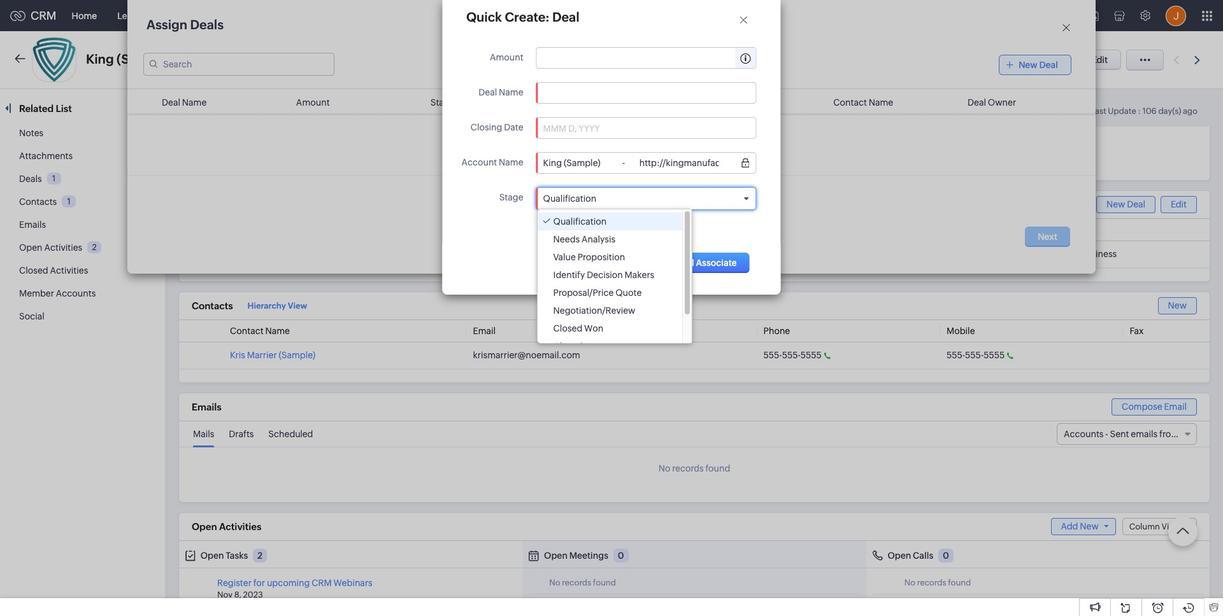 Task type: locate. For each thing, give the bounding box(es) containing it.
0 for meetings
[[618, 551, 624, 561]]

last
[[1091, 106, 1107, 116]]

1 vertical spatial 1
[[67, 197, 71, 206]]

won
[[584, 324, 604, 334]]

0 vertical spatial closing
[[565, 97, 597, 108]]

name for the leftmost contact name link
[[265, 326, 290, 337]]

:
[[1138, 106, 1141, 116]]

1 horizontal spatial (sample)
[[279, 351, 316, 361]]

contact name link
[[834, 97, 894, 108], [230, 326, 290, 337]]

identify inside 'tree'
[[554, 270, 585, 281]]

- left sent
[[1106, 430, 1109, 440]]

None text field
[[543, 158, 719, 168]]

social link
[[19, 312, 44, 322]]

2 0 from the left
[[943, 551, 950, 561]]

new deal for new deal link
[[1107, 199, 1146, 210]]

1 up open activities link
[[67, 197, 71, 206]]

activities up tasks
[[219, 522, 262, 533]]

1 vertical spatial date
[[504, 122, 524, 133]]

emails
[[19, 220, 46, 230], [192, 402, 222, 413]]

2 vertical spatial activities
[[219, 522, 262, 533]]

deals
[[190, 17, 224, 32], [19, 174, 42, 184]]

attachments
[[19, 151, 73, 161]]

makers for proposal/price quote
[[625, 270, 655, 281]]

no records found for open meetings
[[550, 579, 616, 588]]

no for open calls
[[905, 579, 916, 588]]

2 horizontal spatial accounts
[[1064, 430, 1104, 440]]

1 vertical spatial account name
[[462, 157, 524, 168]]

qualification inside qualification field
[[543, 194, 597, 204]]

update
[[1109, 106, 1137, 116]]

deal owner
[[968, 97, 1017, 108]]

1 right deals link
[[52, 174, 56, 183]]

email up from
[[1165, 402, 1187, 412]]

compose email
[[1122, 402, 1187, 412]]

new deal button
[[999, 55, 1072, 75]]

0 horizontal spatial contact
[[230, 326, 264, 337]]

deals up king (sample) - http://kingmanufacturing.com
[[190, 17, 224, 32]]

0 horizontal spatial email
[[473, 326, 496, 337]]

no records found
[[659, 464, 731, 474], [550, 579, 616, 588], [905, 579, 971, 588]]

activities
[[44, 243, 82, 253], [50, 266, 88, 276], [219, 522, 262, 533]]

1 vertical spatial contact name
[[230, 326, 290, 337]]

1 horizontal spatial decision
[[587, 270, 623, 281]]

closed down closed won
[[554, 342, 583, 352]]

phone
[[764, 326, 790, 337]]

accounts down closed activities
[[56, 289, 96, 299]]

kris marrier (sample) link
[[230, 351, 316, 361]]

compose
[[1122, 402, 1163, 412]]

1 vertical spatial account
[[462, 157, 497, 168]]

overview link
[[194, 102, 236, 113]]

0 horizontal spatial identify
[[513, 249, 544, 259]]

list
[[56, 103, 72, 114]]

2 vertical spatial email
[[1165, 402, 1187, 412]]

1 vertical spatial qualification
[[554, 217, 607, 227]]

decision down needs
[[546, 249, 582, 259]]

0 horizontal spatial date
[[504, 122, 524, 133]]

(sample)
[[117, 52, 172, 66], [279, 351, 316, 361]]

closed up the closed lost at bottom
[[554, 324, 583, 334]]

2 horizontal spatial no records found
[[905, 579, 971, 588]]

king
[[86, 52, 114, 66]]

emails up mails
[[192, 402, 222, 413]]

contacts
[[162, 11, 200, 21], [19, 197, 57, 207], [192, 301, 233, 312]]

(sample) down assign
[[117, 52, 172, 66]]

king (sample) - http://kingmanufacturing.com
[[86, 52, 316, 66]]

marrier
[[247, 351, 277, 361]]

1 horizontal spatial 5555
[[984, 351, 1005, 361]]

stage for closing
[[431, 97, 455, 108]]

logo image
[[10, 11, 25, 21]]

accounts for accounts
[[220, 11, 260, 21]]

register for upcoming crm webinars nov 8, 2023
[[217, 579, 373, 600]]

0 horizontal spatial 0
[[618, 551, 624, 561]]

tree
[[538, 210, 692, 356]]

1 horizontal spatial account name
[[699, 97, 761, 108]]

0 vertical spatial open activities
[[19, 243, 82, 253]]

identify for 60
[[513, 249, 544, 259]]

stage link for probability (%)
[[513, 225, 537, 235]]

1 vertical spatial closed
[[554, 324, 583, 334]]

closing date up the no deal found.
[[471, 122, 524, 133]]

makers for 60
[[584, 249, 614, 259]]

create: deal
[[505, 10, 580, 24]]

None button
[[581, 253, 637, 274], [644, 253, 750, 274], [581, 253, 637, 274], [644, 253, 750, 274]]

1 555-555-5555 from the left
[[764, 351, 822, 361]]

1 vertical spatial email
[[473, 326, 496, 337]]

0 horizontal spatial contact name link
[[230, 326, 290, 337]]

0 horizontal spatial found
[[593, 579, 616, 588]]

qualification up needs analysis
[[554, 217, 607, 227]]

0 vertical spatial stage link
[[431, 97, 455, 108]]

1 vertical spatial accounts
[[56, 289, 96, 299]]

open activities up closed activities link
[[19, 243, 82, 253]]

no deal found.
[[517, 140, 579, 150]]

1 horizontal spatial accounts
[[220, 11, 260, 21]]

account name down the no deal found.
[[462, 157, 524, 168]]

1 horizontal spatial open activities
[[192, 522, 262, 533]]

0 horizontal spatial new deal
[[1019, 60, 1059, 70]]

-
[[175, 55, 178, 66], [1106, 430, 1109, 440]]

1 horizontal spatial amount
[[490, 52, 524, 62]]

0 horizontal spatial deals
[[19, 174, 42, 184]]

open activities link
[[19, 243, 82, 253]]

account name up attachment
[[699, 97, 761, 108]]

proposal/price quote
[[554, 288, 642, 298]]

sent
[[1111, 430, 1130, 440]]

- down assign
[[175, 55, 178, 66]]

deal
[[1040, 60, 1059, 70], [479, 87, 497, 98], [162, 97, 180, 108], [968, 97, 987, 108], [531, 140, 550, 150], [1128, 199, 1146, 210]]

account name link
[[699, 97, 761, 108]]

new deal inside button
[[1019, 60, 1059, 70]]

identify decision makers
[[513, 249, 614, 259], [554, 270, 655, 281]]

email for send email
[[1038, 55, 1061, 65]]

deals link
[[19, 174, 42, 184]]

0 horizontal spatial edit
[[1092, 55, 1108, 65]]

leads link
[[107, 0, 152, 31]]

0 right meetings
[[618, 551, 624, 561]]

1 vertical spatial contact name link
[[230, 326, 290, 337]]

MMM d, yyyy
 text field
[[543, 123, 647, 133]]

date
[[599, 97, 618, 108], [504, 122, 524, 133]]

0 horizontal spatial contact name
[[230, 326, 290, 337]]

crm
[[31, 9, 56, 22], [1182, 430, 1202, 440], [312, 579, 332, 589]]

qualification up needs
[[543, 194, 597, 204]]

0 horizontal spatial stage link
[[431, 97, 455, 108]]

2 555-555-5555 from the left
[[947, 351, 1005, 361]]

- inside king (sample) - http://kingmanufacturing.com
[[175, 55, 178, 66]]

0 horizontal spatial crm
[[31, 9, 56, 22]]

accounts up http://kingmanufacturing.com
[[220, 11, 260, 21]]

contact for top contact name link
[[834, 97, 867, 108]]

calls link
[[415, 0, 456, 31]]

no for accounts - sent emails from crm
[[659, 464, 671, 474]]

email right the send
[[1038, 55, 1061, 65]]

closed up member
[[19, 266, 48, 276]]

activities up closed activities link
[[44, 243, 82, 253]]

contacts link
[[152, 0, 210, 31], [19, 197, 57, 207]]

http://kingmanufacturing.com link
[[179, 55, 316, 66]]

leads
[[117, 11, 142, 21]]

0 vertical spatial contact
[[834, 97, 867, 108]]

1 horizontal spatial contact
[[834, 97, 867, 108]]

kris
[[230, 351, 245, 361]]

1 horizontal spatial contact name link
[[834, 97, 894, 108]]

deal owner link
[[968, 97, 1017, 108]]

1 horizontal spatial closing
[[565, 97, 597, 108]]

1 horizontal spatial no records found
[[659, 464, 731, 474]]

2 horizontal spatial found
[[948, 579, 971, 588]]

deals down attachments link
[[19, 174, 42, 184]]

account
[[699, 97, 735, 108], [462, 157, 497, 168]]

closing date up "mmm d, yyyy" text field
[[565, 97, 618, 108]]

mobile
[[947, 326, 975, 337]]

activities up member accounts
[[50, 266, 88, 276]]

0 horizontal spatial (sample)
[[117, 52, 172, 66]]

crm right from
[[1182, 430, 1202, 440]]

closed activities link
[[19, 266, 88, 276]]

0 vertical spatial date
[[599, 97, 618, 108]]

edit right new deal link
[[1171, 199, 1187, 210]]

krismarrier@noemail.com
[[473, 351, 580, 361]]

0 vertical spatial makers
[[584, 249, 614, 259]]

accounts left sent
[[1064, 430, 1104, 440]]

identify down value at the top left of page
[[554, 270, 585, 281]]

1 vertical spatial crm
[[1182, 430, 1202, 440]]

contacts link up king (sample) - http://kingmanufacturing.com
[[152, 0, 210, 31]]

accounts for accounts - sent emails from crm
[[1064, 430, 1104, 440]]

1 horizontal spatial account
[[699, 97, 735, 108]]

0 vertical spatial account
[[699, 97, 735, 108]]

1 vertical spatial contact
[[230, 326, 264, 337]]

assign deals
[[147, 17, 224, 32]]

contact name for top contact name link
[[834, 97, 894, 108]]

2 vertical spatial accounts
[[1064, 430, 1104, 440]]

1 vertical spatial open activities
[[192, 522, 262, 533]]

1 vertical spatial stage link
[[513, 225, 537, 235]]

business
[[1081, 249, 1117, 259]]

0
[[618, 551, 624, 561], [943, 551, 950, 561]]

identify decision makers for 60
[[513, 249, 614, 259]]

1 vertical spatial amount
[[296, 97, 330, 108]]

stage link for closing date
[[431, 97, 455, 108]]

analysis
[[582, 235, 616, 245]]

open activities up 'open tasks' in the bottom of the page
[[192, 522, 262, 533]]

1 vertical spatial contacts
[[19, 197, 57, 207]]

1 vertical spatial makers
[[625, 270, 655, 281]]

3 555- from the left
[[947, 351, 966, 361]]

0 horizontal spatial calls
[[426, 11, 446, 21]]

date up "mmm d, yyyy" text field
[[599, 97, 618, 108]]

contacts link up emails link
[[19, 197, 57, 207]]

makers inside 'tree'
[[625, 270, 655, 281]]

send
[[1014, 55, 1036, 65]]

name
[[499, 87, 524, 98], [182, 97, 207, 108], [737, 97, 761, 108], [869, 97, 894, 108], [499, 157, 524, 168], [265, 326, 290, 337]]

name for account name link
[[737, 97, 761, 108]]

identify decision makers down needs
[[513, 249, 614, 259]]

open calls
[[888, 551, 934, 561]]

1 horizontal spatial email
[[1038, 55, 1061, 65]]

email up krismarrier@noemail.com
[[473, 326, 496, 337]]

edit inside button
[[1092, 55, 1108, 65]]

Qualification field
[[537, 188, 756, 210]]

contacts up king (sample) - http://kingmanufacturing.com
[[162, 11, 200, 21]]

accounts
[[220, 11, 260, 21], [56, 289, 96, 299], [1064, 430, 1104, 440]]

4 555- from the left
[[966, 351, 984, 361]]

http://kingmanufacturing.com
[[179, 55, 316, 66]]

(sample) right marrier
[[279, 351, 316, 361]]

1 0 from the left
[[618, 551, 624, 561]]

closed for closed activities
[[19, 266, 48, 276]]

makers
[[584, 249, 614, 259], [625, 270, 655, 281]]

0 vertical spatial accounts
[[220, 11, 260, 21]]

2
[[92, 243, 97, 252], [257, 551, 263, 561]]

1 vertical spatial new deal
[[1107, 199, 1146, 210]]

deal inside button
[[1040, 60, 1059, 70]]

new deal
[[1019, 60, 1059, 70], [1107, 199, 1146, 210]]

0 vertical spatial identify
[[513, 249, 544, 259]]

edit
[[1092, 55, 1108, 65], [1171, 199, 1187, 210]]

makers up quote
[[625, 270, 655, 281]]

edit up last
[[1092, 55, 1108, 65]]

1 horizontal spatial new deal
[[1107, 199, 1146, 210]]

deal name link
[[162, 97, 207, 108]]

crm left webinars
[[312, 579, 332, 589]]

0 horizontal spatial makers
[[584, 249, 614, 259]]

decision down proposition
[[587, 270, 623, 281]]

scheduled
[[269, 430, 313, 440]]

0 vertical spatial identify decision makers
[[513, 249, 614, 259]]

1 horizontal spatial records
[[673, 464, 704, 474]]

name for top contact name link
[[869, 97, 894, 108]]

no records found for open calls
[[905, 579, 971, 588]]

found for open meetings
[[593, 579, 616, 588]]

stage
[[431, 97, 455, 108], [499, 192, 524, 203], [513, 225, 537, 235]]

1 horizontal spatial emails
[[192, 402, 222, 413]]

2 right open activities link
[[92, 243, 97, 252]]

0 vertical spatial closing date
[[565, 97, 618, 108]]

name for deal name link on the left top of page
[[182, 97, 207, 108]]

0 right open calls
[[943, 551, 950, 561]]

contact name for the leftmost contact name link
[[230, 326, 290, 337]]

0 vertical spatial activities
[[44, 243, 82, 253]]

emails up open activities link
[[19, 220, 46, 230]]

1 vertical spatial activities
[[50, 266, 88, 276]]

1 horizontal spatial crm
[[312, 579, 332, 589]]

member accounts
[[19, 289, 96, 299]]

no records found for accounts - sent emails from crm
[[659, 464, 731, 474]]

makers down analysis on the top
[[584, 249, 614, 259]]

crm right logo
[[31, 9, 56, 22]]

contacts up emails link
[[19, 197, 57, 207]]

0 horizontal spatial decision
[[546, 249, 582, 259]]

0 vertical spatial contact name
[[834, 97, 894, 108]]

2 vertical spatial crm
[[312, 579, 332, 589]]

edit link
[[1161, 196, 1198, 214]]

0 vertical spatial closed
[[19, 266, 48, 276]]

2 horizontal spatial records
[[918, 579, 947, 588]]

0 horizontal spatial amount
[[296, 97, 330, 108]]

0 vertical spatial edit
[[1092, 55, 1108, 65]]

probability
[[752, 225, 797, 235]]

2 horizontal spatial email
[[1165, 402, 1187, 412]]

closed for closed won
[[554, 324, 583, 334]]

1 vertical spatial edit
[[1171, 199, 1187, 210]]

quote
[[616, 288, 642, 298]]

tasks
[[226, 551, 248, 561]]

1 vertical spatial identify
[[554, 270, 585, 281]]

0 vertical spatial contacts
[[162, 11, 200, 21]]

contacts left hierarchy
[[192, 301, 233, 312]]

555-
[[764, 351, 782, 361], [782, 351, 801, 361], [947, 351, 966, 361], [966, 351, 984, 361]]

555-555-5555 down 'mobile'
[[947, 351, 1005, 361]]

555-555-5555 down phone link
[[764, 351, 822, 361]]

1 vertical spatial emails
[[192, 402, 222, 413]]

identify decision makers down proposition
[[554, 270, 655, 281]]

1 vertical spatial decision
[[587, 270, 623, 281]]

identify left value at the top left of page
[[513, 249, 544, 259]]

1 horizontal spatial contact name
[[834, 97, 894, 108]]

probability (%) link
[[752, 225, 811, 235]]

decision for 60
[[546, 249, 582, 259]]

email
[[1038, 55, 1061, 65], [473, 326, 496, 337], [1165, 402, 1187, 412]]

email inside button
[[1038, 55, 1061, 65]]

1 horizontal spatial deal name
[[479, 87, 524, 98]]

contact name
[[834, 97, 894, 108], [230, 326, 290, 337]]

from
[[1160, 430, 1180, 440]]

calls
[[426, 11, 446, 21], [913, 551, 934, 561]]

date up the no deal found.
[[504, 122, 524, 133]]

2 right tasks
[[257, 551, 263, 561]]

1 vertical spatial deals
[[19, 174, 42, 184]]

0 vertical spatial decision
[[546, 249, 582, 259]]

0 horizontal spatial -
[[175, 55, 178, 66]]



Task type: describe. For each thing, give the bounding box(es) containing it.
register for upcoming crm webinars link
[[217, 579, 373, 589]]

needs
[[554, 235, 580, 245]]

timeline
[[263, 102, 301, 113]]

records for open meetings
[[562, 579, 592, 588]]

no attachment
[[654, 145, 717, 155]]

records for open calls
[[918, 579, 947, 588]]

found for open calls
[[948, 579, 971, 588]]

send email button
[[1002, 50, 1074, 70]]

0 vertical spatial crm
[[31, 9, 56, 22]]

nov
[[217, 591, 233, 600]]

2023
[[243, 591, 263, 600]]

closed won
[[554, 324, 604, 334]]

1 horizontal spatial calls
[[913, 551, 934, 561]]

1 vertical spatial closing
[[471, 122, 502, 133]]

crm inside the register for upcoming crm webinars nov 8, 2023
[[312, 579, 332, 589]]

0 horizontal spatial account name
[[462, 157, 524, 168]]

activities for closed activities link
[[50, 266, 88, 276]]

0 for calls
[[943, 551, 950, 561]]

1 vertical spatial 2
[[257, 551, 263, 561]]

1 555- from the left
[[764, 351, 782, 361]]

member accounts link
[[19, 289, 96, 299]]

hierarchy view link
[[248, 299, 307, 314]]

found.
[[551, 140, 579, 150]]

register
[[217, 579, 252, 589]]

quick
[[466, 10, 502, 24]]

1 horizontal spatial edit
[[1171, 199, 1187, 210]]

1 horizontal spatial deals
[[190, 17, 224, 32]]

related
[[19, 103, 54, 114]]

meetings
[[570, 551, 609, 561]]

value proposition
[[554, 252, 625, 263]]

Search text field
[[143, 53, 335, 76]]

closed for closed lost
[[554, 342, 583, 352]]

activities for open activities link
[[44, 243, 82, 253]]

0 horizontal spatial 2
[[92, 243, 97, 252]]

0 horizontal spatial contacts link
[[19, 197, 57, 207]]

2 555- from the left
[[782, 351, 801, 361]]

negotiation/review
[[554, 306, 636, 316]]

phone link
[[764, 326, 790, 337]]

1 horizontal spatial contacts link
[[152, 0, 210, 31]]

owner
[[988, 97, 1017, 108]]

email for compose email
[[1165, 402, 1187, 412]]

0 vertical spatial calls
[[426, 11, 446, 21]]

proposition
[[578, 252, 625, 263]]

new deal link
[[1097, 196, 1156, 214]]

0 horizontal spatial open activities
[[19, 243, 82, 253]]

upcoming
[[267, 579, 310, 589]]

lost
[[584, 342, 602, 352]]

1 vertical spatial stage
[[499, 192, 524, 203]]

closed activities
[[19, 266, 88, 276]]

last update : 106 day(s) ago
[[1091, 106, 1198, 116]]

kris marrier (sample)
[[230, 351, 316, 361]]

day(s)
[[1159, 106, 1182, 116]]

webinars
[[334, 579, 373, 589]]

0 vertical spatial contact name link
[[834, 97, 894, 108]]

1 for contacts
[[67, 197, 71, 206]]

hierarchy view
[[248, 302, 307, 311]]

drafts
[[229, 430, 254, 440]]

found for accounts - sent emails from crm
[[706, 464, 731, 474]]

home
[[72, 11, 97, 21]]

open meetings
[[544, 551, 609, 561]]

mobile link
[[947, 326, 975, 337]]

60
[[752, 249, 764, 259]]

related list
[[19, 103, 74, 114]]

new business
[[1060, 249, 1117, 259]]

type link
[[1060, 225, 1080, 235]]

1 for deals
[[52, 174, 56, 183]]

8,
[[234, 591, 241, 600]]

next record image
[[1195, 56, 1203, 64]]

tree containing qualification
[[538, 210, 692, 356]]

contact for the leftmost contact name link
[[230, 326, 264, 337]]

type
[[1060, 225, 1080, 235]]

needs analysis
[[554, 235, 616, 245]]

closed lost
[[554, 342, 602, 352]]

contacts inside contacts link
[[162, 11, 200, 21]]

stage for probability
[[513, 225, 537, 235]]

social
[[19, 312, 44, 322]]

email link
[[473, 326, 496, 337]]

fax
[[1130, 326, 1144, 337]]

assign
[[147, 17, 187, 32]]

accounts link
[[210, 0, 270, 31]]

1 5555 from the left
[[801, 351, 822, 361]]

reports link
[[456, 0, 509, 31]]

2 vertical spatial contacts
[[192, 301, 233, 312]]

add new
[[1061, 522, 1099, 532]]

mails
[[193, 430, 214, 440]]

amount link
[[296, 97, 330, 108]]

emails
[[1131, 430, 1158, 440]]

0 vertical spatial emails
[[19, 220, 46, 230]]

attachments link
[[19, 151, 73, 161]]

accounts - sent emails from crm
[[1064, 430, 1202, 440]]

closing date link
[[565, 97, 618, 108]]

value
[[554, 252, 576, 263]]

send email
[[1014, 55, 1061, 65]]

identify decision makers for proposal/price quote
[[554, 270, 655, 281]]

identify for proposal/price quote
[[554, 270, 585, 281]]

2 5555 from the left
[[984, 351, 1005, 361]]

open tasks
[[201, 551, 248, 561]]

new deal for new deal button
[[1019, 60, 1059, 70]]

(%)
[[799, 225, 811, 235]]

campaigns link
[[509, 0, 577, 31]]

reports
[[466, 11, 499, 21]]

0 vertical spatial (sample)
[[117, 52, 172, 66]]

new link
[[1158, 298, 1198, 315]]

quick create: deal
[[466, 10, 580, 24]]

notes link
[[19, 128, 43, 138]]

0 horizontal spatial deal name
[[162, 97, 207, 108]]

member
[[19, 289, 54, 299]]

0 vertical spatial account name
[[699, 97, 761, 108]]

0 horizontal spatial accounts
[[56, 289, 96, 299]]

new inside button
[[1019, 60, 1038, 70]]

no for open meetings
[[550, 579, 561, 588]]

overview
[[194, 102, 236, 113]]

hierarchy
[[248, 302, 286, 311]]

decision for proposal/price quote
[[587, 270, 623, 281]]

view
[[288, 302, 307, 311]]

fax link
[[1130, 326, 1144, 337]]

edit button
[[1079, 50, 1122, 70]]

records for accounts - sent emails from crm
[[673, 464, 704, 474]]

0 horizontal spatial account
[[462, 157, 497, 168]]

1 horizontal spatial -
[[1106, 430, 1109, 440]]

0 horizontal spatial closing date
[[471, 122, 524, 133]]



Task type: vqa. For each thing, say whether or not it's contained in the screenshot.
the topmost Stage
yes



